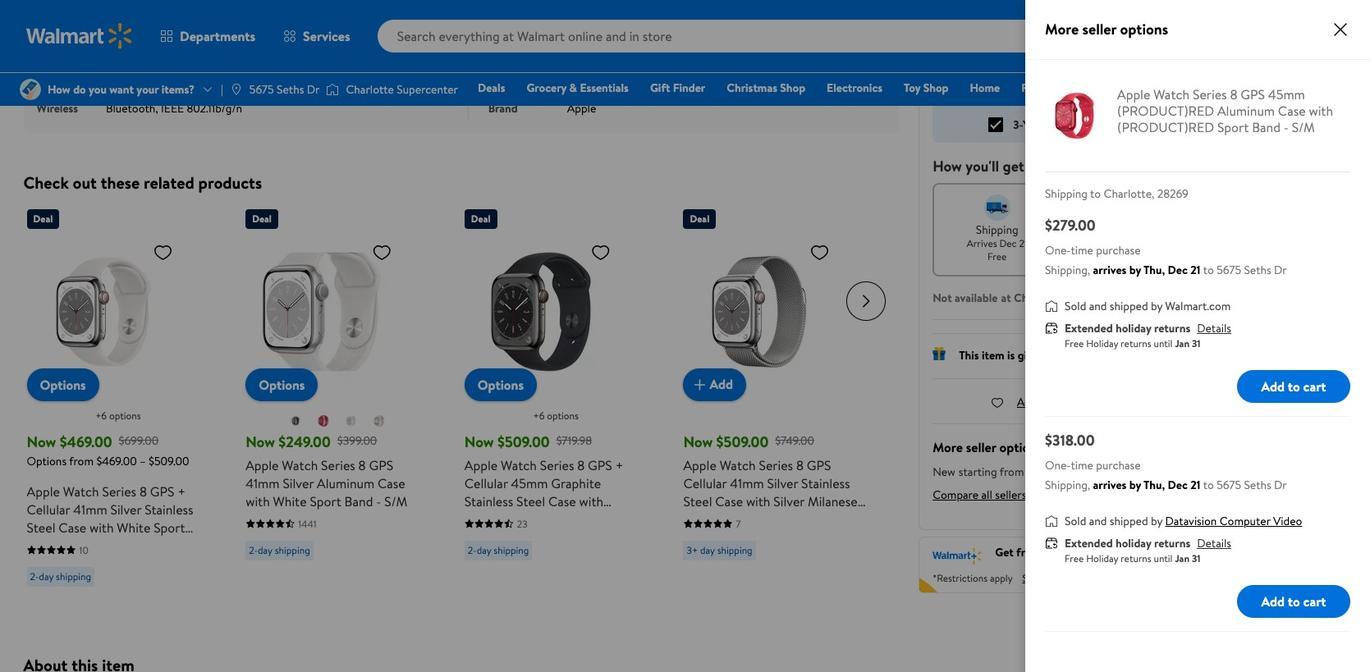 Task type: describe. For each thing, give the bounding box(es) containing it.
18
[[106, 79, 116, 96]]

watchos
[[567, 79, 612, 96]]

3-Year plan - $34.00 checkbox
[[989, 117, 1004, 132]]

shipping to charlotte, 28269
[[1045, 186, 1189, 202]]

21 inside shipping arrives dec 21 free
[[1019, 236, 1028, 250]]

what's covered button
[[1104, 53, 1180, 69]]

2-day shipping for $249.00
[[249, 543, 310, 557]]

plan for $45.00
[[1048, 90, 1069, 106]]

0 horizontal spatial 2-
[[30, 569, 39, 583]]

gift
[[1018, 347, 1036, 363]]

h
[[119, 79, 125, 96]]

home
[[970, 80, 1000, 96]]

$509.00 for now $509.00 $719.98 apple watch series 8 gps + cellular 45mm graphite stainless steel case with midnight sport band - s/m
[[498, 431, 550, 452]]

dr for sold and shipped by datavision computer video
[[1274, 477, 1287, 493]]

shipping for arrives
[[976, 221, 1019, 238]]

by down not available
[[1130, 262, 1141, 278]]

to up the "datavision"
[[1203, 477, 1214, 493]]

by up more*
[[1151, 513, 1163, 530]]

not available button
[[1068, 183, 1197, 276]]

starlight image
[[372, 414, 385, 427]]

1441
[[298, 517, 317, 531]]

product group containing now $469.00
[[27, 202, 210, 593]]

more seller options dialog
[[1026, 0, 1370, 672]]

not for not available at charlotte supercenter
[[933, 289, 952, 306]]

get free delivery, shipping and more* banner
[[919, 537, 1347, 594]]

shipping down the 1441
[[275, 543, 310, 557]]

gift finder link
[[643, 79, 713, 97]]

steel inside apple watch series 8 gps + cellular 41mm silver stainless steel case with white sport band - m/l
[[27, 519, 55, 537]]

learn more button
[[1082, 347, 1139, 363]]

registry
[[1154, 80, 1196, 96]]

deal for now $469.00
[[33, 211, 53, 225]]

plan for $34.00
[[1047, 116, 1068, 133]]

one-time purchase shipping, arrives by thu, dec 21 to 5675 seths dr for walmart.com
[[1045, 242, 1287, 278]]

seths for walmart.com
[[1244, 262, 1272, 278]]

year for 4-
[[1024, 90, 1045, 106]]

resists water
[[488, 58, 554, 75]]

add to favorites list, apple watch series 8 gps + cellular 45mm graphite stainless steel case with midnight sport band - s/m image
[[591, 242, 611, 262]]

available for not available at charlotte supercenter
[[955, 289, 998, 306]]

stainless inside now $509.00 $749.00 apple watch series 8 gps cellular 41mm silver stainless steel case with silver milanese loop
[[801, 474, 850, 492]]

watch for now $249.00 $399.00 apple watch series 8 gps 41mm silver aluminum case with white sport band - s/m
[[282, 456, 318, 474]]

1 horizontal spatial free
[[1078, 572, 1096, 586]]

m/l
[[67, 537, 89, 555]]

now $249.00 $399.00 apple watch series 8 gps 41mm silver aluminum case with white sport band - s/m
[[246, 431, 407, 510]]

0 horizontal spatial free
[[1017, 545, 1037, 561]]

walmart.com
[[1165, 298, 1231, 314]]

Search search field
[[377, 20, 1093, 53]]

shipping down 23
[[494, 543, 529, 557]]

2 (product)red from the top
[[1117, 118, 1214, 136]]

finder
[[673, 80, 706, 96]]

to left charlotte,
[[1090, 186, 1101, 202]]

seller for more seller options (1) new starting from $318.00 compare all sellers
[[966, 438, 996, 456]]

water
[[526, 58, 554, 75]]

shop for toy shop
[[923, 80, 949, 96]]

one debit
[[1217, 80, 1273, 96]]

30-
[[1046, 572, 1061, 586]]

more seller options (1) new starting from $318.00 compare all sellers
[[933, 438, 1065, 503]]

sold for sold and shipped by datavision computer video
[[1065, 513, 1087, 530]]

dec inside shipping arrives dec 21 free
[[1000, 236, 1017, 250]]

$249.00
[[279, 431, 331, 452]]

not available at charlotte supercenter
[[933, 289, 1127, 306]]

thu, for datavision
[[1144, 477, 1165, 493]]

with inside now $249.00 $399.00 apple watch series 8 gps 41mm silver aluminum case with white sport band - s/m
[[246, 492, 270, 510]]

start 30-day free trial
[[1023, 572, 1115, 586]]

free for sold and shipped by walmart.com
[[1065, 336, 1084, 350]]

computer
[[1220, 513, 1271, 530]]

more
[[1112, 347, 1139, 363]]

new
[[933, 463, 956, 480]]

s/m inside now $509.00 $719.98 apple watch series 8 gps + cellular 45mm graphite stainless steel case with midnight sport band - s/m
[[593, 510, 616, 528]]

gps for now $509.00 $749.00 apple watch series 8 gps cellular 41mm silver stainless steel case with silver milanese loop
[[807, 456, 831, 474]]

- left '$34.00'
[[1071, 116, 1075, 133]]

*restrictions apply
[[933, 572, 1013, 586]]

7
[[736, 517, 741, 531]]

series for now $249.00 $399.00 apple watch series 8 gps 41mm silver aluminum case with white sport band - s/m
[[321, 456, 355, 474]]

deals
[[478, 80, 505, 96]]

0 horizontal spatial 2-day shipping
[[30, 569, 91, 583]]

screen size
[[37, 58, 92, 75]]

28
[[1337, 17, 1348, 31]]

silver image
[[344, 414, 358, 427]]

5675 for walmart.com
[[1217, 262, 1242, 278]]

8 inside apple watch series 8 gps 45mm (product)red aluminum case with (product)red sport band - s/m
[[1230, 85, 1238, 103]]

sport inside apple watch series 8 gps 45mm (product)red aluminum case with (product)red sport band - s/m
[[1218, 118, 1249, 136]]

jan for datavision
[[1175, 551, 1190, 565]]

band inside now $249.00 $399.00 apple watch series 8 gps 41mm silver aluminum case with white sport band - s/m
[[345, 492, 373, 510]]

item:
[[1055, 156, 1089, 176]]

0 vertical spatial plan
[[1076, 53, 1097, 69]]

day inside "get free delivery, shipping and more*" 'banner'
[[1061, 572, 1076, 586]]

silver down '$749.00'
[[767, 474, 798, 492]]

deals link
[[470, 79, 513, 97]]

resists
[[488, 58, 523, 75]]

add to favorites list, apple watch series 8 gps   cellular 41mm silver stainless steel case with silver milanese loop image
[[810, 242, 830, 262]]

and for sold and shipped by datavision computer video
[[1089, 513, 1107, 530]]

options link for now $249.00
[[246, 368, 318, 401]]

to right registry on the bottom right
[[1288, 378, 1300, 396]]

watch inside apple watch series 8 gps + cellular 41mm silver stainless steel case with white sport band - m/l
[[63, 482, 99, 500]]

$509.00 for now $509.00 $749.00 apple watch series 8 gps cellular 41mm silver stainless steel case with silver milanese loop
[[716, 431, 769, 452]]

18 h wireless
[[37, 79, 125, 117]]

from inside now $469.00 $699.00 options from $469.00 – $509.00
[[69, 453, 94, 469]]

registry link
[[1147, 79, 1203, 97]]

10
[[79, 543, 88, 557]]

silver inside apple watch series 8 gps + cellular 41mm silver stainless steel case with white sport band - m/l
[[110, 500, 141, 519]]

add to list
[[1017, 394, 1068, 410]]

apple inside apple watch series 8 gps + cellular 41mm silver stainless steel case with white sport band - m/l
[[27, 482, 60, 500]]

shipped for walmart.com
[[1110, 298, 1148, 314]]

delivery,
[[1040, 545, 1082, 561]]

deal for now $249.00
[[252, 211, 272, 225]]

starting
[[959, 463, 997, 480]]

shipping down the 7
[[717, 543, 753, 557]]

ieee
[[161, 100, 184, 117]]

41mm inside now $249.00 $399.00 apple watch series 8 gps 41mm silver aluminum case with white sport band - s/m
[[246, 474, 280, 492]]

quick highlights
[[23, 8, 141, 30]]

options up $719.98
[[547, 408, 579, 422]]

a
[[1012, 53, 1018, 69]]

series for now $509.00 $749.00 apple watch series 8 gps cellular 41mm silver stainless steel case with silver milanese loop
[[759, 456, 793, 474]]

walmart image
[[26, 23, 133, 49]]

datavision
[[1165, 513, 1217, 530]]

red image
[[317, 414, 330, 427]]

$34.00
[[1078, 116, 1113, 133]]

–
[[140, 453, 146, 469]]

charlotte,
[[1104, 186, 1155, 202]]

sellers
[[995, 486, 1027, 503]]

until for walmart.com
[[1154, 336, 1173, 350]]

series for now $509.00 $719.98 apple watch series 8 gps + cellular 45mm graphite stainless steel case with midnight sport band - s/m
[[540, 456, 574, 474]]

close panel image
[[1331, 20, 1351, 39]]

apply
[[990, 572, 1013, 586]]

available for not available
[[1124, 236, 1160, 250]]

- left $45.00
[[1071, 90, 1076, 106]]

toy shop link
[[897, 79, 956, 97]]

add to cart image
[[690, 375, 710, 395]]

+ inside apple watch series 8 gps + cellular 41mm silver stainless steel case with white sport band - m/l
[[178, 482, 186, 500]]

is
[[1007, 347, 1015, 363]]

fashion link
[[1014, 79, 1067, 97]]

41mm inside now $509.00 $749.00 apple watch series 8 gps cellular 41mm silver stainless steel case with silver milanese loop
[[730, 474, 764, 492]]

one- for sold and shipped by walmart.com
[[1045, 242, 1071, 259]]

by left walmart.com
[[1151, 298, 1163, 314]]

options inside dialog
[[1120, 19, 1168, 39]]

time for sold and shipped by walmart.com
[[1071, 242, 1094, 259]]

options for now $469.00
[[40, 376, 86, 394]]

gift cards
[[1081, 80, 1133, 96]]

color list
[[930, 0, 1336, 17]]

products
[[198, 171, 262, 193]]

31 for walmart.com
[[1192, 336, 1201, 350]]

mm
[[122, 58, 141, 75]]

grocery & essentials link
[[519, 79, 636, 97]]

to down video
[[1288, 593, 1300, 611]]

cellular inside now $509.00 $749.00 apple watch series 8 gps cellular 41mm silver stainless steel case with silver milanese loop
[[684, 474, 727, 492]]

3+
[[687, 543, 698, 557]]

steel inside now $509.00 $719.98 apple watch series 8 gps + cellular 45mm graphite stainless steel case with midnight sport band - s/m
[[517, 492, 545, 510]]

wpp logo image
[[946, 51, 976, 80]]

y mobile os
[[488, 58, 574, 96]]

sport inside now $249.00 $399.00 apple watch series 8 gps 41mm silver aluminum case with white sport band - s/m
[[310, 492, 341, 510]]

toy shop
[[904, 80, 949, 96]]

options inside now $469.00 $699.00 options from $469.00 – $509.00
[[27, 453, 67, 469]]

now $509.00 $749.00 apple watch series 8 gps cellular 41mm silver stainless steel case with silver milanese loop
[[684, 431, 858, 528]]

- inside now $509.00 $719.98 apple watch series 8 gps + cellular 45mm graphite stainless steel case with midnight sport band - s/m
[[585, 510, 590, 528]]

free inside shipping arrives dec 21 free
[[988, 249, 1007, 263]]

intent image for pickup image
[[1120, 194, 1146, 220]]

walmart plus image
[[933, 545, 982, 565]]

case inside apple watch series 8 gps + cellular 41mm silver stainless steel case with white sport band - m/l
[[59, 519, 86, 537]]

seths for datavision
[[1244, 477, 1272, 493]]

essentials
[[580, 80, 629, 96]]

8 for now $509.00 $719.98 apple watch series 8 gps + cellular 45mm graphite stainless steel case with midnight sport band - s/m
[[577, 456, 585, 474]]

+6 for now $469.00
[[95, 408, 107, 422]]

4 deal from the left
[[690, 211, 710, 225]]

sport inside apple watch series 8 gps + cellular 41mm silver stainless steel case with white sport band - m/l
[[154, 519, 185, 537]]

silver left the "milanese"
[[774, 492, 805, 510]]

gps for now $249.00 $399.00 apple watch series 8 gps 41mm silver aluminum case with white sport band - s/m
[[369, 456, 393, 474]]

$399.00
[[337, 433, 377, 449]]

apple inside apple watch series 8 gps 45mm (product)red aluminum case with (product)red sport band - s/m
[[1117, 85, 1151, 103]]

apple watch series 8 gps 41mm silver aluminum case with white sport band - s/m image
[[246, 235, 398, 388]]

year for 3-
[[1023, 116, 1044, 133]]

size
[[74, 58, 92, 75]]

options up $699.00
[[109, 408, 141, 422]]

fashion
[[1022, 80, 1060, 96]]

battery
[[37, 79, 74, 96]]

45mm inside apple watch series 8 gps 45mm (product)red aluminum case with (product)red sport band - s/m
[[1268, 85, 1305, 103]]

from inside more seller options (1) new starting from $318.00 compare all sellers
[[1000, 463, 1024, 480]]

more for more seller options
[[1045, 19, 1079, 39]]

cart for sold and shipped by walmart.com
[[1304, 378, 1327, 396]]

3-year plan - $34.00
[[1013, 116, 1113, 133]]

holiday for walmart.com
[[1116, 320, 1152, 337]]

related
[[144, 171, 194, 193]]

to left registry on the bottom right
[[1235, 394, 1246, 410]]

dr for sold and shipped by walmart.com
[[1274, 262, 1287, 278]]

gps inside apple watch series 8 gps + cellular 41mm silver stainless steel case with white sport band - m/l
[[150, 482, 175, 500]]

trial
[[1098, 572, 1115, 586]]

options for now $249.00
[[259, 376, 305, 394]]

shipping for to
[[1045, 186, 1088, 202]]

one- for sold and shipped by datavision computer video
[[1045, 457, 1071, 474]]

apple inside now $509.00 $719.98 apple watch series 8 gps + cellular 45mm graphite stainless steel case with midnight sport band - s/m
[[465, 456, 498, 474]]

arrives
[[967, 236, 997, 250]]

this
[[1028, 156, 1052, 176]]

you'll
[[966, 156, 999, 176]]

datavision computer video link
[[1165, 513, 1303, 530]]

milanese
[[808, 492, 858, 510]]

to up walmart.com
[[1203, 262, 1214, 278]]

covered
[[1140, 53, 1180, 69]]

purchase for walmart.com
[[1096, 242, 1141, 259]]

what's
[[1104, 53, 1137, 69]]

thu, for walmart.com
[[1144, 262, 1165, 278]]

*restrictions
[[933, 572, 988, 586]]

Walmart Site-Wide search field
[[377, 20, 1093, 53]]

apple inside now $249.00 $399.00 apple watch series 8 gps 41mm silver aluminum case with white sport band - s/m
[[246, 456, 279, 474]]

options link for now $469.00
[[27, 368, 99, 401]]

time for sold and shipped by datavision computer video
[[1071, 457, 1094, 474]]

midnight image
[[289, 414, 302, 427]]

walmart+
[[1294, 80, 1343, 96]]

mobile
[[488, 79, 523, 96]]

cards
[[1104, 80, 1133, 96]]

8 for now $509.00 $749.00 apple watch series 8 gps cellular 41mm silver stainless steel case with silver milanese loop
[[796, 456, 804, 474]]



Task type: vqa. For each thing, say whether or not it's contained in the screenshot.
$509.00 corresponding to Now $509.00 $719.98 Apple Watch Series 8 GPS + Cellular 45mm Graphite Stainless Steel Case with Midnight Sport Band - S/M
yes



Task type: locate. For each thing, give the bounding box(es) containing it.
45 mm battery life
[[37, 58, 141, 96]]

1 deal from the left
[[33, 211, 53, 225]]

not up gifting made easy 'icon'
[[933, 289, 952, 306]]

0 horizontal spatial gift
[[650, 80, 670, 96]]

1 shipping, from the top
[[1045, 262, 1091, 278]]

case inside now $509.00 $749.00 apple watch series 8 gps cellular 41mm silver stainless steel case with silver milanese loop
[[715, 492, 743, 510]]

until for datavision
[[1154, 551, 1173, 565]]

$509.00 inside now $469.00 $699.00 options from $469.00 – $509.00
[[149, 453, 189, 469]]

extended for sold and shipped by datavision computer video
[[1065, 535, 1113, 552]]

1 horizontal spatial more
[[1045, 19, 1079, 39]]

sport inside now $509.00 $719.98 apple watch series 8 gps + cellular 45mm graphite stainless steel case with midnight sport band - s/m
[[518, 510, 550, 528]]

gps inside now $249.00 $399.00 apple watch series 8 gps 41mm silver aluminum case with white sport band - s/m
[[369, 456, 393, 474]]

1 vertical spatial one-time purchase shipping, arrives by thu, dec 21 to 5675 seths dr
[[1045, 457, 1287, 493]]

1 purchase from the top
[[1096, 242, 1141, 259]]

extended holiday returns details free holiday returns until jan 31 for datavision
[[1065, 535, 1232, 565]]

2 horizontal spatial stainless
[[801, 474, 850, 492]]

purchase right $318.00
[[1096, 457, 1141, 474]]

apple down what's covered button
[[1117, 85, 1151, 103]]

1 sold from the top
[[1065, 298, 1087, 314]]

band left m/l
[[27, 537, 55, 555]]

series inside apple watch series 8 gps + cellular 41mm silver stainless steel case with white sport band - m/l
[[102, 482, 136, 500]]

(product)red
[[1117, 102, 1214, 120], [1117, 118, 1214, 136]]

cellular inside now $509.00 $719.98 apple watch series 8 gps + cellular 45mm graphite stainless steel case with midnight sport band - s/m
[[465, 474, 508, 492]]

seller up starting
[[966, 438, 996, 456]]

2 vertical spatial free
[[1065, 551, 1084, 565]]

holiday left more*
[[1116, 535, 1152, 552]]

returns
[[1154, 320, 1191, 337], [1121, 336, 1152, 350], [1154, 535, 1191, 552], [1121, 551, 1152, 565]]

details down walmart.com
[[1197, 320, 1232, 337]]

case down "starlight" image
[[378, 474, 405, 492]]

more up new
[[933, 438, 963, 456]]

extended for sold and shipped by walmart.com
[[1065, 320, 1113, 337]]

0 vertical spatial white
[[273, 492, 307, 510]]

thu, down not available
[[1144, 262, 1165, 278]]

1 arrives from the top
[[1093, 262, 1127, 278]]

more*
[[1152, 545, 1183, 561]]

and up get free delivery, shipping and more*
[[1089, 513, 1107, 530]]

0 vertical spatial jan
[[1175, 336, 1190, 350]]

options down color list
[[1120, 19, 1168, 39]]

white for $249.00
[[273, 492, 307, 510]]

more for more seller options (1) new starting from $318.00 compare all sellers
[[933, 438, 963, 456]]

s/m inside apple watch series 8 gps 45mm (product)red aluminum case with (product)red sport band - s/m
[[1292, 118, 1315, 136]]

available
[[1124, 236, 1160, 250], [955, 289, 998, 306]]

case up the 7
[[715, 492, 743, 510]]

1 thu, from the top
[[1144, 262, 1165, 278]]

1 horizontal spatial cellular
[[465, 474, 508, 492]]

2-day shipping
[[249, 543, 310, 557], [468, 543, 529, 557], [30, 569, 91, 583]]

with inside apple watch series 8 gps + cellular 41mm silver stainless steel case with white sport band - m/l
[[89, 519, 114, 537]]

purchase down the intent image for pickup
[[1096, 242, 1141, 259]]

os
[[525, 79, 541, 96]]

2 extended holiday returns details free holiday returns until jan 31 from the top
[[1065, 535, 1232, 565]]

dec for sold and shipped by walmart.com
[[1168, 262, 1188, 278]]

0 horizontal spatial options link
[[27, 368, 99, 401]]

add to list button
[[991, 394, 1068, 410]]

now for now $469.00 $699.00 options from $469.00 – $509.00
[[27, 431, 56, 452]]

watch for now $509.00 $749.00 apple watch series 8 gps cellular 41mm silver stainless steel case with silver milanese loop
[[720, 456, 756, 474]]

case down walmart+
[[1278, 102, 1306, 120]]

2 dr from the top
[[1274, 477, 1287, 493]]

2 arrives from the top
[[1093, 477, 1127, 493]]

gps inside now $509.00 $749.00 apple watch series 8 gps cellular 41mm silver stainless steel case with silver milanese loop
[[807, 456, 831, 474]]

1 horizontal spatial options link
[[246, 368, 318, 401]]

(1)
[[1046, 438, 1059, 456]]

charlotte
[[1014, 289, 1062, 306]]

2 one- from the top
[[1045, 457, 1071, 474]]

compare
[[933, 486, 979, 503]]

available inside "button"
[[1124, 236, 1160, 250]]

more seller options
[[1045, 19, 1168, 39]]

stainless inside now $509.00 $719.98 apple watch series 8 gps + cellular 45mm graphite stainless steel case with midnight sport band - s/m
[[465, 492, 513, 510]]

and inside 'banner'
[[1131, 545, 1149, 561]]

shop for christmas shop
[[780, 80, 806, 96]]

1 add to cart button from the top
[[1237, 370, 1351, 403]]

details button for walmart.com
[[1197, 320, 1232, 337]]

shipping inside shipping arrives dec 21 free
[[976, 221, 1019, 238]]

1 extended holiday returns details free holiday returns until jan 31 from the top
[[1065, 320, 1232, 350]]

now inside now $249.00 $399.00 apple watch series 8 gps 41mm silver aluminum case with white sport band - s/m
[[246, 431, 275, 452]]

+6 up now $509.00 $719.98 apple watch series 8 gps + cellular 45mm graphite stainless steel case with midnight sport band - s/m
[[533, 408, 545, 422]]

purchase for datavision
[[1096, 457, 1141, 474]]

3 product group from the left
[[465, 202, 647, 593]]

apple watch series 8 gps 45mm (product)red aluminum case with (product)red sport band - s/m
[[1117, 85, 1333, 136]]

add to cart for sold and shipped by datavision computer video
[[1262, 593, 1327, 611]]

extended holiday returns details free holiday returns until jan 31 down sold and shipped by datavision computer video
[[1065, 535, 1232, 565]]

cart
[[1304, 378, 1327, 396], [1304, 593, 1327, 611]]

$509.00
[[498, 431, 550, 452], [716, 431, 769, 452], [149, 453, 189, 469]]

$509.00 left $719.98
[[498, 431, 550, 452]]

deal for now $509.00
[[471, 211, 491, 225]]

2 add to cart from the top
[[1262, 593, 1327, 611]]

- inside apple watch series 8 gps 45mm (product)red aluminum case with (product)red sport band - s/m
[[1284, 118, 1289, 136]]

1 horizontal spatial +6 options
[[533, 408, 579, 422]]

0 vertical spatial not
[[1105, 236, 1122, 250]]

free up start 30-day free trial
[[1065, 551, 1084, 565]]

0 horizontal spatial $509.00
[[149, 453, 189, 469]]

2 product group from the left
[[246, 202, 428, 593]]

0 vertical spatial available
[[1124, 236, 1160, 250]]

free right get
[[1017, 545, 1037, 561]]

next slide for check out these related products list image
[[847, 281, 886, 321]]

1 vertical spatial free
[[1078, 572, 1096, 586]]

1 5675 from the top
[[1217, 262, 1242, 278]]

series inside now $249.00 $399.00 apple watch series 8 gps 41mm silver aluminum case with white sport band - s/m
[[321, 456, 355, 474]]

1 vertical spatial 45mm
[[511, 474, 548, 492]]

1 31 from the top
[[1192, 336, 1201, 350]]

8 down $719.98
[[577, 456, 585, 474]]

1 horizontal spatial aluminum
[[1218, 102, 1275, 120]]

supercenter
[[1065, 289, 1127, 306]]

purchase
[[1096, 242, 1141, 259], [1096, 457, 1141, 474]]

holiday down supercenter
[[1086, 336, 1119, 350]]

deal
[[33, 211, 53, 225], [252, 211, 272, 225], [471, 211, 491, 225], [690, 211, 710, 225]]

41mm up m/l
[[73, 500, 107, 519]]

more
[[1045, 19, 1079, 39], [933, 438, 963, 456]]

seller inside more seller options dialog
[[1083, 19, 1117, 39]]

8
[[1230, 85, 1238, 103], [358, 456, 366, 474], [577, 456, 585, 474], [796, 456, 804, 474], [140, 482, 147, 500]]

silver inside now $249.00 $399.00 apple watch series 8 gps 41mm silver aluminum case with white sport band - s/m
[[283, 474, 314, 492]]

1 horizontal spatial +6
[[533, 408, 545, 422]]

1 product group from the left
[[27, 202, 210, 593]]

more up protection
[[1045, 19, 1079, 39]]

aluminum inside apple watch series 8 gps 45mm (product)red aluminum case with (product)red sport band - s/m
[[1218, 102, 1275, 120]]

0 vertical spatial seths
[[1244, 262, 1272, 278]]

0 horizontal spatial seller
[[966, 438, 996, 456]]

1 vertical spatial free
[[1065, 336, 1084, 350]]

these
[[101, 171, 140, 193]]

christmas
[[727, 80, 778, 96]]

series inside apple watch series 8 gps 45mm (product)red aluminum case with (product)red sport band - s/m
[[1193, 85, 1227, 103]]

shop right toy
[[923, 80, 949, 96]]

0 vertical spatial one-
[[1045, 242, 1071, 259]]

1 (product)red from the top
[[1117, 102, 1214, 120]]

options link for now $509.00
[[465, 368, 537, 401]]

41mm down $249.00
[[246, 474, 280, 492]]

shop right the christmas
[[780, 80, 806, 96]]

2 31 from the top
[[1192, 551, 1201, 565]]

with inside apple watch series 8 gps 45mm (product)red aluminum case with (product)red sport band - s/m
[[1309, 102, 1333, 120]]

0 vertical spatial shipping
[[1045, 186, 1088, 202]]

0 horizontal spatial +6
[[95, 408, 107, 422]]

one-time purchase shipping, arrives by thu, dec 21 to 5675 seths dr for datavision
[[1045, 457, 1287, 493]]

1 vertical spatial jan
[[1175, 551, 1190, 565]]

- down the walmart+ link
[[1284, 118, 1289, 136]]

extended holiday returns details free holiday returns until jan 31 for walmart.com
[[1065, 320, 1232, 350]]

now inside now $509.00 $719.98 apple watch series 8 gps + cellular 45mm graphite stainless steel case with midnight sport band - s/m
[[465, 431, 494, 452]]

2 time from the top
[[1071, 457, 1094, 474]]

product group containing now $249.00
[[246, 202, 428, 593]]

white inside now $249.00 $399.00 apple watch series 8 gps 41mm silver aluminum case with white sport band - s/m
[[273, 492, 307, 510]]

now $469.00 $699.00 options from $469.00 – $509.00
[[27, 431, 189, 469]]

watch inside now $509.00 $749.00 apple watch series 8 gps cellular 41mm silver stainless steel case with silver milanese loop
[[720, 456, 756, 474]]

watch inside now $509.00 $719.98 apple watch series 8 gps + cellular 45mm graphite stainless steel case with midnight sport band - s/m
[[501, 456, 537, 474]]

0 vertical spatial thu,
[[1144, 262, 1165, 278]]

not for not available
[[1105, 236, 1122, 250]]

white
[[273, 492, 307, 510], [117, 519, 151, 537]]

shipping inside 'banner'
[[1085, 545, 1128, 561]]

add to registry button
[[1186, 394, 1287, 410]]

apple watch series 8 gps + cellular 45mm graphite stainless steel case with midnight sport band - s/m image
[[465, 235, 617, 388]]

0 vertical spatial shipped
[[1110, 298, 1148, 314]]

s/m inside now $249.00 $399.00 apple watch series 8 gps 41mm silver aluminum case with white sport band - s/m
[[384, 492, 407, 510]]

free for sold and shipped by datavision computer video
[[1065, 551, 1084, 565]]

wireless
[[37, 100, 78, 117]]

details button
[[1197, 320, 1232, 337], [1197, 535, 1232, 552]]

series
[[1193, 85, 1227, 103], [321, 456, 355, 474], [540, 456, 574, 474], [759, 456, 793, 474], [102, 482, 136, 500]]

series inside now $509.00 $719.98 apple watch series 8 gps + cellular 45mm graphite stainless steel case with midnight sport band - s/m
[[540, 456, 574, 474]]

shipping down intent image for shipping on the top right of the page
[[976, 221, 1019, 238]]

band down $399.00 at the bottom left
[[345, 492, 373, 510]]

1 vertical spatial available
[[955, 289, 998, 306]]

cellular up midnight
[[465, 474, 508, 492]]

brand
[[488, 100, 518, 117]]

bluetooth, ieee 802.11b/g/n
[[106, 100, 242, 117]]

- left m/l
[[58, 537, 63, 555]]

details button down "datavision computer video" link
[[1197, 535, 1232, 552]]

add to cart for sold and shipped by walmart.com
[[1262, 378, 1327, 396]]

1 one- from the top
[[1045, 242, 1071, 259]]

$509.00 inside now $509.00 $749.00 apple watch series 8 gps cellular 41mm silver stainless steel case with silver milanese loop
[[716, 431, 769, 452]]

apple down now $469.00 $699.00 options from $469.00 – $509.00
[[27, 482, 60, 500]]

now for now $509.00 $719.98 apple watch series 8 gps + cellular 45mm graphite stainless steel case with midnight sport band - s/m
[[465, 431, 494, 452]]

cellular up m/l
[[27, 500, 70, 519]]

thu,
[[1144, 262, 1165, 278], [1144, 477, 1165, 493]]

1 vertical spatial not
[[933, 289, 952, 306]]

compare all sellers button
[[933, 486, 1027, 503]]

2 shop from the left
[[923, 80, 949, 96]]

1 horizontal spatial shop
[[923, 80, 949, 96]]

shipping down 10
[[56, 569, 91, 583]]

gift for gift finder
[[650, 80, 670, 96]]

holiday down the sold and shipped by walmart.com
[[1116, 320, 1152, 337]]

and
[[1089, 298, 1107, 314], [1089, 513, 1107, 530], [1131, 545, 1149, 561]]

0 vertical spatial details
[[1197, 320, 1232, 337]]

2 now from the left
[[246, 431, 275, 452]]

more inside dialog
[[1045, 19, 1079, 39]]

- down $399.00 at the bottom left
[[376, 492, 381, 510]]

0 vertical spatial sold
[[1065, 298, 1087, 314]]

band inside apple watch series 8 gps + cellular 41mm silver stainless steel case with white sport band - m/l
[[27, 537, 55, 555]]

one-time purchase shipping, arrives by thu, dec 21 to 5675 seths dr up the sold and shipped by walmart.com
[[1045, 242, 1287, 278]]

2 details button from the top
[[1197, 535, 1232, 552]]

details for walmart.com
[[1197, 320, 1232, 337]]

now inside now $469.00 $699.00 options from $469.00 – $509.00
[[27, 431, 56, 452]]

by up sold and shipped by datavision computer video
[[1130, 477, 1141, 493]]

1 vertical spatial add to cart button
[[1237, 585, 1351, 618]]

add to favorites list, apple watch series 8 gps 41mm silver aluminum case with white sport band - s/m image
[[372, 242, 392, 262]]

2 jan from the top
[[1175, 551, 1190, 565]]

cellular inside apple watch series 8 gps + cellular 41mm silver stainless steel case with white sport band - m/l
[[27, 500, 70, 519]]

shipped up "get free delivery, shipping and more*" 'banner'
[[1110, 513, 1148, 530]]

intent image for shipping image
[[984, 194, 1011, 220]]

1 horizontal spatial white
[[273, 492, 307, 510]]

list
[[1053, 394, 1068, 410]]

watch down covered
[[1154, 85, 1190, 103]]

2 +6 from the left
[[533, 408, 545, 422]]

apple up loop
[[684, 456, 717, 474]]

2-day shipping for $509.00
[[468, 543, 529, 557]]

steel up 23
[[517, 492, 545, 510]]

options inside more seller options (1) new starting from $318.00 compare all sellers
[[1000, 438, 1042, 456]]

1 vertical spatial add to cart
[[1262, 593, 1327, 611]]

1 vertical spatial seths
[[1244, 477, 1272, 493]]

2 add to cart button from the top
[[1237, 585, 1351, 618]]

+6 options for now $469.00
[[95, 408, 141, 422]]

1 now from the left
[[27, 431, 56, 452]]

year
[[1024, 90, 1045, 106], [1023, 116, 1044, 133]]

1 details from the top
[[1197, 320, 1232, 337]]

1 horizontal spatial 45mm
[[1268, 85, 1305, 103]]

free left trial
[[1078, 572, 1096, 586]]

0 horizontal spatial from
[[69, 453, 94, 469]]

8 inside now $249.00 $399.00 apple watch series 8 gps 41mm silver aluminum case with white sport band - s/m
[[358, 456, 366, 474]]

holiday for sold and shipped by walmart.com
[[1086, 336, 1119, 350]]

8 inside now $509.00 $719.98 apple watch series 8 gps + cellular 45mm graphite stainless steel case with midnight sport band - s/m
[[577, 456, 585, 474]]

day
[[258, 543, 272, 557], [477, 543, 491, 557], [700, 543, 715, 557], [39, 569, 54, 583], [1061, 572, 1076, 586]]

sold up get free delivery, shipping and more*
[[1065, 513, 1087, 530]]

list item
[[930, 0, 988, 17]]

2 vertical spatial 21
[[1191, 477, 1201, 493]]

0 vertical spatial more
[[1045, 19, 1079, 39]]

this
[[959, 347, 979, 363]]

sold
[[1065, 298, 1087, 314], [1065, 513, 1087, 530]]

watch inside now $249.00 $399.00 apple watch series 8 gps 41mm silver aluminum case with white sport band - s/m
[[282, 456, 318, 474]]

1 extended from the top
[[1065, 320, 1113, 337]]

2 5675 from the top
[[1217, 477, 1242, 493]]

2 +6 options from the left
[[533, 408, 579, 422]]

+6 for now $509.00
[[533, 408, 545, 422]]

case inside now $509.00 $719.98 apple watch series 8 gps + cellular 45mm graphite stainless steel case with midnight sport band - s/m
[[548, 492, 576, 510]]

thu, up sold and shipped by datavision computer video
[[1144, 477, 1165, 493]]

walmart+ link
[[1287, 79, 1351, 97]]

apple inside now $509.00 $749.00 apple watch series 8 gps cellular 41mm silver stainless steel case with silver milanese loop
[[684, 456, 717, 474]]

0 vertical spatial cart
[[1304, 378, 1327, 396]]

gps inside apple watch series 8 gps 45mm (product)red aluminum case with (product)red sport band - s/m
[[1241, 85, 1265, 103]]

watchos brand
[[488, 79, 612, 117]]

options left (1) on the right of page
[[1000, 438, 1042, 456]]

silver down –
[[110, 500, 141, 519]]

0 vertical spatial +
[[616, 456, 623, 474]]

2 thu, from the top
[[1144, 477, 1165, 493]]

now for now $249.00 $399.00 apple watch series 8 gps 41mm silver aluminum case with white sport band - s/m
[[246, 431, 275, 452]]

stainless inside apple watch series 8 gps + cellular 41mm silver stainless steel case with white sport band - m/l
[[145, 500, 193, 519]]

1 vertical spatial thu,
[[1144, 477, 1165, 493]]

3 now from the left
[[465, 431, 494, 452]]

jan down walmart.com
[[1175, 336, 1190, 350]]

31 down walmart.com
[[1192, 336, 1201, 350]]

now for now $509.00 $749.00 apple watch series 8 gps cellular 41mm silver stainless steel case with silver milanese loop
[[684, 431, 713, 452]]

$318.00
[[1027, 463, 1065, 480]]

1 until from the top
[[1154, 336, 1173, 350]]

41mm inside apple watch series 8 gps + cellular 41mm silver stainless steel case with white sport band - m/l
[[73, 500, 107, 519]]

gift
[[650, 80, 670, 96], [1081, 80, 1101, 96]]

arrives for sold and shipped by datavision computer video
[[1093, 477, 1127, 493]]

5675
[[1217, 262, 1242, 278], [1217, 477, 1242, 493]]

0 horizontal spatial +6 options
[[95, 408, 141, 422]]

1 +6 from the left
[[95, 408, 107, 422]]

silver up the 1441
[[283, 474, 314, 492]]

2 holiday from the top
[[1116, 535, 1152, 552]]

options
[[1120, 19, 1168, 39], [109, 408, 141, 422], [547, 408, 579, 422], [1000, 438, 1042, 456]]

this item is gift eligible learn more
[[959, 347, 1139, 363]]

2-day shipping down midnight
[[468, 543, 529, 557]]

and left more*
[[1131, 545, 1149, 561]]

21 up walmart.com
[[1191, 262, 1201, 278]]

add to cart button for sold and shipped by walmart.com
[[1237, 370, 1351, 403]]

21 for sold and shipped by walmart.com
[[1191, 262, 1201, 278]]

8 inside apple watch series 8 gps + cellular 41mm silver stainless steel case with white sport band - m/l
[[140, 482, 147, 500]]

add to cart button for sold and shipped by datavision computer video
[[1237, 585, 1351, 618]]

8 inside now $509.00 $749.00 apple watch series 8 gps cellular 41mm silver stainless steel case with silver milanese loop
[[796, 456, 804, 474]]

2 horizontal spatial cellular
[[684, 474, 727, 492]]

watch for now $509.00 $719.98 apple watch series 8 gps + cellular 45mm graphite stainless steel case with midnight sport band - s/m
[[501, 456, 537, 474]]

1 vertical spatial aluminum
[[317, 474, 375, 492]]

2 shipped from the top
[[1110, 513, 1148, 530]]

case inside now $249.00 $399.00 apple watch series 8 gps 41mm silver aluminum case with white sport band - s/m
[[378, 474, 405, 492]]

1 shipped from the top
[[1110, 298, 1148, 314]]

1 horizontal spatial +
[[616, 456, 623, 474]]

stainless
[[801, 474, 850, 492], [465, 492, 513, 510], [145, 500, 193, 519]]

details button for datavision
[[1197, 535, 1232, 552]]

0 horizontal spatial shop
[[780, 80, 806, 96]]

0 vertical spatial arrives
[[1093, 262, 1127, 278]]

item
[[982, 347, 1005, 363]]

0 vertical spatial shipping,
[[1045, 262, 1091, 278]]

check out these related products
[[23, 171, 262, 193]]

2 seths from the top
[[1244, 477, 1272, 493]]

31 right more*
[[1192, 551, 1201, 565]]

1 details button from the top
[[1197, 320, 1232, 337]]

1 horizontal spatial steel
[[517, 492, 545, 510]]

video
[[1274, 513, 1303, 530]]

0 vertical spatial aluminum
[[1218, 102, 1275, 120]]

2 details from the top
[[1197, 535, 1232, 552]]

1 shop from the left
[[780, 80, 806, 96]]

1 add to cart from the top
[[1262, 378, 1327, 396]]

gift left cards
[[1081, 80, 1101, 96]]

watch down now $469.00 $699.00 options from $469.00 – $509.00
[[63, 482, 99, 500]]

21 up the "datavision"
[[1191, 477, 1201, 493]]

+6 up now $469.00 $699.00 options from $469.00 – $509.00
[[95, 408, 107, 422]]

2 until from the top
[[1154, 551, 1173, 565]]

2-day shipping down the 1441
[[249, 543, 310, 557]]

2 vertical spatial and
[[1131, 545, 1149, 561]]

shipping, for sold and shipped by walmart.com
[[1045, 262, 1091, 278]]

1 vertical spatial dec
[[1168, 262, 1188, 278]]

all
[[982, 486, 993, 503]]

- inside now $249.00 $399.00 apple watch series 8 gps 41mm silver aluminum case with white sport band - s/m
[[376, 492, 381, 510]]

21 for sold and shipped by datavision computer video
[[1191, 477, 1201, 493]]

1 vertical spatial plan
[[1048, 90, 1069, 106]]

0 vertical spatial dec
[[1000, 236, 1017, 250]]

5675 up walmart.com
[[1217, 262, 1242, 278]]

apple watch series 8 gps + cellular 41mm silver stainless steel case with white sport band - m/l image
[[27, 235, 179, 388]]

3 options link from the left
[[465, 368, 537, 401]]

arrives up supercenter
[[1093, 262, 1127, 278]]

$469.00 left –
[[96, 453, 137, 469]]

1 options link from the left
[[27, 368, 99, 401]]

41mm up the 7
[[730, 474, 764, 492]]

case down $719.98
[[548, 492, 576, 510]]

eligible
[[1039, 347, 1075, 363]]

extended up trial
[[1065, 535, 1113, 552]]

band inside apple watch series 8 gps 45mm (product)red aluminum case with (product)red sport band - s/m
[[1252, 118, 1281, 136]]

8 down '$749.00'
[[796, 456, 804, 474]]

check
[[23, 171, 69, 193]]

1 horizontal spatial 41mm
[[246, 474, 280, 492]]

2 shipping, from the top
[[1045, 477, 1091, 493]]

0 vertical spatial until
[[1154, 336, 1173, 350]]

jan for walmart.com
[[1175, 336, 1190, 350]]

loop
[[684, 510, 712, 528]]

0 vertical spatial free
[[1017, 545, 1037, 561]]

case inside apple watch series 8 gps 45mm (product)red aluminum case with (product)red sport band - s/m
[[1278, 102, 1306, 120]]

how
[[933, 156, 962, 176]]

add inside button
[[710, 375, 733, 394]]

holiday for sold and shipped by datavision computer video
[[1086, 551, 1119, 565]]

8 down –
[[140, 482, 147, 500]]

band inside now $509.00 $719.98 apple watch series 8 gps + cellular 45mm graphite stainless steel case with midnight sport band - s/m
[[553, 510, 582, 528]]

seller up add a protection plan what's covered
[[1083, 19, 1117, 39]]

sold for sold and shipped by walmart.com
[[1065, 298, 1087, 314]]

extended holiday returns details free holiday returns until jan 31
[[1065, 320, 1232, 350], [1065, 535, 1232, 565]]

and up learn
[[1089, 298, 1107, 314]]

8 for now $249.00 $399.00 apple watch series 8 gps 41mm silver aluminum case with white sport band - s/m
[[358, 456, 366, 474]]

1 vertical spatial sold
[[1065, 513, 1087, 530]]

1 horizontal spatial s/m
[[593, 510, 616, 528]]

band
[[1252, 118, 1281, 136], [345, 492, 373, 510], [553, 510, 582, 528], [27, 537, 55, 555]]

aluminum down $399.00 at the bottom left
[[317, 474, 375, 492]]

1 cart from the top
[[1304, 378, 1327, 396]]

4-Year plan - $45.00 checkbox
[[989, 91, 1004, 106]]

0 vertical spatial 31
[[1192, 336, 1201, 350]]

apple watch series 8 gps + cellular 41mm silver stainless steel case with white sport band - m/l
[[27, 482, 193, 555]]

2 horizontal spatial 2-
[[468, 543, 477, 557]]

1 holiday from the top
[[1086, 336, 1119, 350]]

1 seths from the top
[[1244, 262, 1272, 278]]

- down graphite
[[585, 510, 590, 528]]

1 vertical spatial holiday
[[1116, 535, 1152, 552]]

extended up learn
[[1065, 320, 1113, 337]]

not inside "button"
[[1105, 236, 1122, 250]]

1 vertical spatial arrives
[[1093, 477, 1127, 493]]

2- for now $249.00
[[249, 543, 258, 557]]

0 horizontal spatial more
[[933, 438, 963, 456]]

5675 for datavision
[[1217, 477, 1242, 493]]

1 jan from the top
[[1175, 336, 1190, 350]]

4 product group from the left
[[684, 202, 866, 593]]

0 vertical spatial extended holiday returns details free holiday returns until jan 31
[[1065, 320, 1232, 350]]

home link
[[963, 79, 1008, 97]]

apple down "grocery & essentials" link
[[567, 100, 596, 117]]

gps
[[1241, 85, 1265, 103], [369, 456, 393, 474], [588, 456, 612, 474], [807, 456, 831, 474], [150, 482, 175, 500]]

2 options link from the left
[[246, 368, 318, 401]]

product group
[[27, 202, 210, 593], [246, 202, 428, 593], [465, 202, 647, 593], [684, 202, 866, 593]]

0 vertical spatial add to cart
[[1262, 378, 1327, 396]]

shipping inside more seller options dialog
[[1045, 186, 1088, 202]]

4 now from the left
[[684, 431, 713, 452]]

shipped for datavision
[[1110, 513, 1148, 530]]

series inside now $509.00 $749.00 apple watch series 8 gps cellular 41mm silver stainless steel case with silver milanese loop
[[759, 456, 793, 474]]

1 horizontal spatial available
[[1124, 236, 1160, 250]]

shipping down 'item:'
[[1045, 186, 1088, 202]]

gift for gift cards
[[1081, 80, 1101, 96]]

case up 10
[[59, 519, 86, 537]]

0 horizontal spatial aluminum
[[317, 474, 375, 492]]

2 purchase from the top
[[1096, 457, 1141, 474]]

1 gift from the left
[[650, 80, 670, 96]]

shipping, for sold and shipped by datavision computer video
[[1045, 477, 1091, 493]]

seller
[[1083, 19, 1117, 39], [966, 438, 996, 456]]

2 sold from the top
[[1065, 513, 1087, 530]]

aluminum
[[1218, 102, 1275, 120], [317, 474, 375, 492]]

gps inside now $509.00 $719.98 apple watch series 8 gps + cellular 45mm graphite stainless steel case with midnight sport band - s/m
[[588, 456, 612, 474]]

1 vertical spatial shipping,
[[1045, 477, 1091, 493]]

2 horizontal spatial 41mm
[[730, 474, 764, 492]]

learn
[[1082, 347, 1110, 363]]

more inside more seller options (1) new starting from $318.00 compare all sellers
[[933, 438, 963, 456]]

white for watch
[[117, 519, 151, 537]]

now inside now $509.00 $749.00 apple watch series 8 gps cellular 41mm silver stainless steel case with silver milanese loop
[[684, 431, 713, 452]]

2 horizontal spatial $509.00
[[716, 431, 769, 452]]

1 holiday from the top
[[1116, 320, 1152, 337]]

sold right charlotte
[[1065, 298, 1087, 314]]

0 vertical spatial $469.00
[[60, 431, 112, 452]]

2 extended from the top
[[1065, 535, 1113, 552]]

8 down $399.00 at the bottom left
[[358, 456, 366, 474]]

0 horizontal spatial steel
[[27, 519, 55, 537]]

1 dr from the top
[[1274, 262, 1287, 278]]

2 deal from the left
[[252, 211, 272, 225]]

free right the gift
[[1065, 336, 1084, 350]]

aluminum inside now $249.00 $399.00 apple watch series 8 gps 41mm silver aluminum case with white sport band - s/m
[[317, 474, 375, 492]]

0 vertical spatial add to cart button
[[1237, 370, 1351, 403]]

2 gift from the left
[[1081, 80, 1101, 96]]

$699.00
[[119, 433, 159, 449]]

with inside now $509.00 $749.00 apple watch series 8 gps cellular 41mm silver stainless steel case with silver milanese loop
[[746, 492, 771, 510]]

options link
[[27, 368, 99, 401], [246, 368, 318, 401], [465, 368, 537, 401]]

arrives right $318.00
[[1093, 477, 1127, 493]]

at
[[1001, 289, 1011, 306]]

1 vertical spatial details button
[[1197, 535, 1232, 552]]

0 horizontal spatial 41mm
[[73, 500, 107, 519]]

+6 options up $699.00
[[95, 408, 141, 422]]

0 vertical spatial seller
[[1083, 19, 1117, 39]]

1 horizontal spatial not
[[1105, 236, 1122, 250]]

1 vertical spatial +
[[178, 482, 186, 500]]

0 horizontal spatial white
[[117, 519, 151, 537]]

2 cart from the top
[[1304, 593, 1327, 611]]

steel inside now $509.00 $749.00 apple watch series 8 gps cellular 41mm silver stainless steel case with silver milanese loop
[[684, 492, 712, 510]]

1 vertical spatial dr
[[1274, 477, 1287, 493]]

dec for sold and shipped by datavision computer video
[[1168, 477, 1188, 493]]

add to cart
[[1262, 378, 1327, 396], [1262, 593, 1327, 611]]

life
[[77, 79, 93, 96]]

toy
[[904, 80, 921, 96]]

+ inside now $509.00 $719.98 apple watch series 8 gps + cellular 45mm graphite stainless steel case with midnight sport band - s/m
[[616, 456, 623, 474]]

0 vertical spatial 5675
[[1217, 262, 1242, 278]]

gifting made easy image
[[933, 347, 946, 360]]

1 vertical spatial shipping
[[976, 221, 1019, 238]]

2 vertical spatial plan
[[1047, 116, 1068, 133]]

one-time purchase shipping, arrives by thu, dec 21 to 5675 seths dr up sold and shipped by datavision computer video
[[1045, 457, 1287, 493]]

options
[[40, 376, 86, 394], [259, 376, 305, 394], [478, 376, 524, 394], [27, 453, 67, 469]]

shipping,
[[1045, 262, 1091, 278], [1045, 477, 1091, 493]]

1 +6 options from the left
[[95, 408, 141, 422]]

seller for more seller options
[[1083, 19, 1117, 39]]

seller inside more seller options (1) new starting from $318.00 compare all sellers
[[966, 438, 996, 456]]

gift cards link
[[1074, 79, 1140, 97]]

arrives for sold and shipped by walmart.com
[[1093, 262, 1127, 278]]

white inside apple watch series 8 gps + cellular 41mm silver stainless steel case with white sport band - m/l
[[117, 519, 151, 537]]

aluminum down one debit
[[1218, 102, 1275, 120]]

1 vertical spatial cart
[[1304, 593, 1327, 611]]

$469.00 left $699.00
[[60, 431, 112, 452]]

apple down $249.00
[[246, 456, 279, 474]]

0 vertical spatial free
[[988, 249, 1007, 263]]

add to favorites list, apple watch series 8 gps + cellular 41mm silver stainless steel case with white sport band - m/l image
[[153, 242, 173, 262]]

and for sold and shipped by walmart.com
[[1089, 298, 1107, 314]]

45mm inside now $509.00 $719.98 apple watch series 8 gps + cellular 45mm graphite stainless steel case with midnight sport band - s/m
[[511, 474, 548, 492]]

1 horizontal spatial shipping
[[1045, 186, 1088, 202]]

5675 up "datavision computer video" link
[[1217, 477, 1242, 493]]

gps for now $509.00 $719.98 apple watch series 8 gps + cellular 45mm graphite stainless steel case with midnight sport band - s/m
[[588, 456, 612, 474]]

28 button
[[1305, 16, 1364, 56]]

steel up 3+
[[684, 492, 712, 510]]

- inside apple watch series 8 gps + cellular 41mm silver stainless steel case with white sport band - m/l
[[58, 537, 63, 555]]

apple watch series 8 gps   cellular 41mm silver stainless steel case with silver milanese loop image
[[684, 235, 836, 388]]

1 horizontal spatial 2-day shipping
[[249, 543, 310, 557]]

2- for now $509.00
[[468, 543, 477, 557]]

details for datavision
[[1197, 535, 1232, 552]]

$509.00 inside now $509.00 $719.98 apple watch series 8 gps + cellular 45mm graphite stainless steel case with midnight sport band - s/m
[[498, 431, 550, 452]]

0 vertical spatial dr
[[1274, 262, 1287, 278]]

plan
[[1076, 53, 1097, 69], [1048, 90, 1069, 106], [1047, 116, 1068, 133]]

until
[[1154, 336, 1173, 350], [1154, 551, 1173, 565]]

1 vertical spatial $469.00
[[96, 453, 137, 469]]

3 deal from the left
[[471, 211, 491, 225]]

cart for sold and shipped by datavision computer video
[[1304, 593, 1327, 611]]

0 vertical spatial details button
[[1197, 320, 1232, 337]]

shipping, down (1) on the right of page
[[1045, 477, 1091, 493]]

screen
[[37, 58, 71, 75]]

to left list
[[1040, 394, 1051, 410]]

2 one-time purchase shipping, arrives by thu, dec 21 to 5675 seths dr from the top
[[1045, 457, 1287, 493]]

1 time from the top
[[1071, 242, 1094, 259]]

options for now $509.00
[[478, 376, 524, 394]]

31 for datavision
[[1192, 551, 1201, 565]]

2 holiday from the top
[[1086, 551, 1119, 565]]

with inside now $509.00 $719.98 apple watch series 8 gps + cellular 45mm graphite stainless steel case with midnight sport band - s/m
[[579, 492, 604, 510]]

1 vertical spatial and
[[1089, 513, 1107, 530]]

1 horizontal spatial 2-
[[249, 543, 258, 557]]

1 one-time purchase shipping, arrives by thu, dec 21 to 5675 seths dr from the top
[[1045, 242, 1287, 278]]

0 vertical spatial purchase
[[1096, 242, 1141, 259]]

watch inside apple watch series 8 gps 45mm (product)red aluminum case with (product)red sport band - s/m
[[1154, 85, 1190, 103]]

holiday for datavision
[[1116, 535, 1152, 552]]



